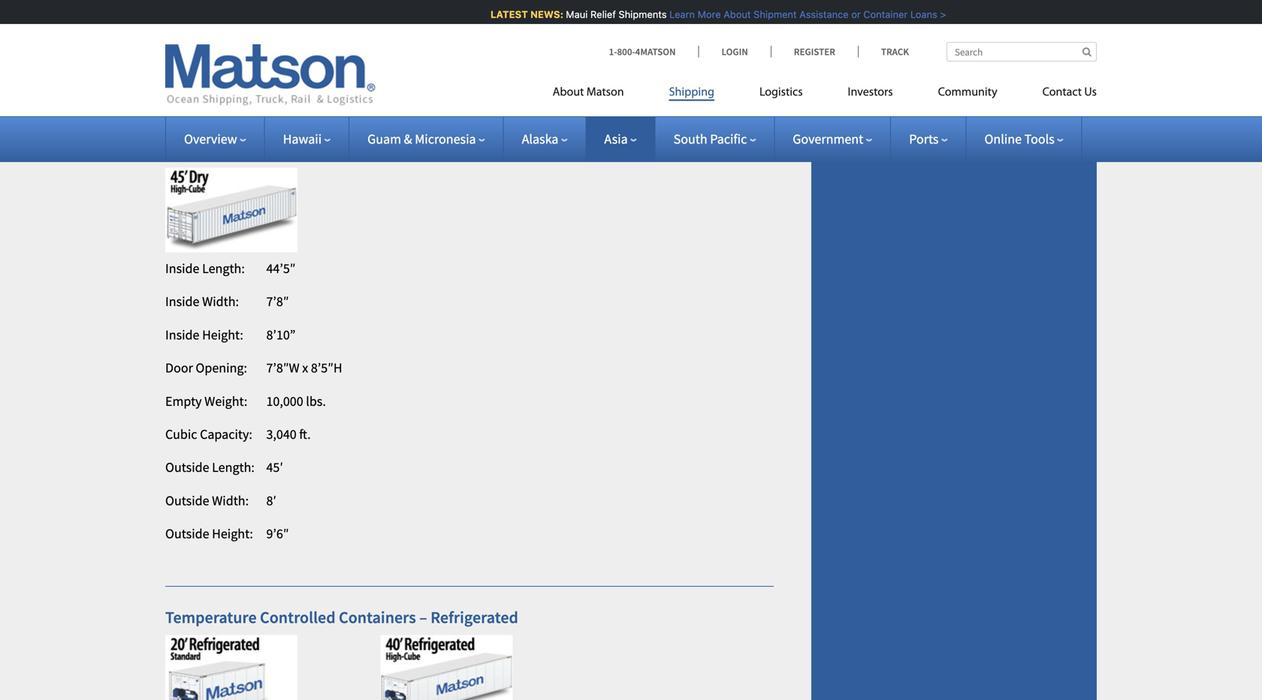 Task type: locate. For each thing, give the bounding box(es) containing it.
us
[[1084, 87, 1097, 99]]

inside width:
[[165, 294, 239, 310]]

2 8'6″ from the left
[[482, 122, 504, 139]]

length: for 44'5″
[[202, 260, 245, 277]]

0 vertical spatial inside
[[165, 260, 199, 277]]

&
[[404, 131, 412, 148]]

cubic capacity: left 2,390
[[381, 22, 468, 39]]

cubic capacity: left 1,170
[[165, 22, 252, 39]]

outside height:
[[165, 122, 253, 139], [381, 122, 468, 139], [596, 122, 684, 139], [165, 526, 253, 543]]

8′ for 40′
[[697, 89, 707, 106]]

asia
[[604, 131, 628, 148]]

alaska link
[[522, 131, 568, 148]]

width:
[[212, 89, 249, 106], [643, 89, 679, 106], [202, 294, 239, 310], [212, 493, 249, 510]]

capacity:
[[200, 22, 252, 39], [415, 22, 468, 39], [631, 22, 683, 39], [200, 426, 252, 443]]

inside up inside height:
[[165, 294, 199, 310]]

outside height: for 2,390
[[381, 122, 468, 139]]

length: left the 45′ on the bottom left
[[212, 460, 255, 476]]

shipment
[[750, 9, 793, 20]]

outside width:
[[165, 89, 249, 106], [596, 89, 679, 106], [165, 493, 249, 510]]

1 vertical spatial 9'6″
[[266, 526, 289, 543]]

height: for 1,170
[[212, 122, 253, 139]]

1 vertical spatial about
[[553, 87, 584, 99]]

ft. down latest
[[515, 22, 526, 39]]

3 inside from the top
[[165, 327, 199, 344]]

shipping
[[669, 87, 714, 99]]

ft.
[[299, 22, 311, 39], [515, 22, 526, 39], [730, 22, 741, 39], [299, 426, 311, 443]]

1 horizontal spatial 9'6″
[[697, 122, 720, 139]]

guam
[[368, 131, 401, 148]]

width: for 45′
[[212, 493, 249, 510]]

more
[[694, 9, 717, 20]]

about
[[720, 9, 747, 20], [553, 87, 584, 99]]

None search field
[[947, 42, 1097, 62]]

empty weight:
[[165, 393, 247, 410]]

cubic capacity: down shipments
[[596, 22, 683, 39]]

8′ down 20′
[[266, 89, 276, 106]]

capacity: left 1,170
[[200, 22, 252, 39]]

0 vertical spatial about
[[720, 9, 747, 20]]

asia link
[[604, 131, 637, 148]]

9'6″ for 40′
[[697, 122, 720, 139]]

width: for 20′
[[212, 89, 249, 106]]

8′ down the 45′ on the bottom left
[[266, 493, 276, 510]]

8'6″ down blue matson logo with ocean, shipping, truck, rail and logistics written beneath it. at the top of page
[[266, 122, 289, 139]]

8'6″ left alaska
[[482, 122, 504, 139]]

1 horizontal spatial 8'6″
[[482, 122, 504, 139]]

1 inside from the top
[[165, 260, 199, 277]]

outside height: for 1,170
[[165, 122, 253, 139]]

width: for 44'5″
[[202, 294, 239, 310]]

9'6″ down the 45′ on the bottom left
[[266, 526, 289, 543]]

length: up 'inside width:'
[[202, 260, 245, 277]]

ft. right '3,040'
[[299, 426, 311, 443]]

8′ down 40′
[[697, 89, 707, 106]]

8′ for 45′
[[266, 493, 276, 510]]

0 horizontal spatial about
[[553, 87, 584, 99]]

1 8'6″ from the left
[[266, 122, 289, 139]]

register
[[794, 45, 835, 58]]

0 vertical spatial 9'6″
[[697, 122, 720, 139]]

length: left 20′
[[212, 56, 255, 72]]

community
[[938, 87, 997, 99]]

online tools link
[[985, 131, 1064, 148]]

track link
[[858, 45, 909, 58]]

height: for 2,700
[[643, 122, 684, 139]]

contact
[[1042, 87, 1082, 99]]

>
[[936, 9, 942, 20]]

cubic for 2,700 ft.
[[596, 22, 628, 39]]

length: right 800-
[[643, 56, 685, 72]]

length: for 45′
[[212, 460, 255, 476]]

government link
[[793, 131, 872, 148]]

containers
[[339, 608, 416, 628]]

inside
[[165, 260, 199, 277], [165, 294, 199, 310], [165, 327, 199, 344]]

contact us link
[[1020, 79, 1097, 110]]

register link
[[771, 45, 858, 58]]

1,170
[[266, 22, 297, 39]]

length:
[[212, 56, 255, 72], [643, 56, 685, 72], [202, 260, 245, 277], [212, 460, 255, 476]]

door opening:
[[165, 360, 247, 377]]

–
[[419, 608, 427, 628]]

9'6″ down shipping "link"
[[697, 122, 720, 139]]

2 inside from the top
[[165, 294, 199, 310]]

community link
[[916, 79, 1020, 110]]

outside width: for 40′
[[596, 89, 679, 106]]

2 vertical spatial inside
[[165, 327, 199, 344]]

cubic for 1,170 ft.
[[165, 22, 197, 39]]

about up 2,700 ft. at the right top
[[720, 9, 747, 20]]

1 vertical spatial inside
[[165, 294, 199, 310]]

8'6″
[[266, 122, 289, 139], [482, 122, 504, 139]]

ft. for 2,390 ft.
[[515, 22, 526, 39]]

height:
[[212, 122, 253, 139], [427, 122, 468, 139], [643, 122, 684, 139], [202, 327, 243, 344], [212, 526, 253, 543]]

length: for 20′
[[212, 56, 255, 72]]

cubic
[[165, 22, 197, 39], [381, 22, 413, 39], [596, 22, 628, 39], [165, 426, 197, 443]]

cubic capacity: down empty weight:
[[165, 426, 252, 443]]

inside up door at left
[[165, 327, 199, 344]]

search image
[[1083, 47, 1092, 57]]

outside
[[165, 56, 209, 72], [596, 56, 640, 72], [165, 89, 209, 106], [596, 89, 640, 106], [165, 122, 209, 139], [381, 122, 425, 139], [596, 122, 640, 139], [165, 460, 209, 476], [165, 493, 209, 510], [165, 526, 209, 543]]

capacity: up 4matson
[[631, 22, 683, 39]]

2,390 ft.
[[482, 22, 526, 39]]

0 horizontal spatial 9'6″
[[266, 526, 289, 543]]

overview
[[184, 131, 237, 148]]

45′
[[266, 460, 283, 476]]

south
[[674, 131, 707, 148]]

inside up 'inside width:'
[[165, 260, 199, 277]]

capacity: left 2,390
[[415, 22, 468, 39]]

1-
[[609, 45, 617, 58]]

1 horizontal spatial about
[[720, 9, 747, 20]]

inside for inside height:
[[165, 327, 199, 344]]

relief
[[586, 9, 612, 20]]

4matson
[[635, 45, 676, 58]]

outside width: for 20′
[[165, 89, 249, 106]]

online tools
[[985, 131, 1055, 148]]

inside for inside width:
[[165, 294, 199, 310]]

door
[[165, 360, 193, 377]]

capacity: down weight:
[[200, 426, 252, 443]]

contact us
[[1042, 87, 1097, 99]]

9'6″
[[697, 122, 720, 139], [266, 526, 289, 543]]

temperature controlled containers – refrigerated
[[165, 608, 518, 628]]

ft. right 1,170
[[299, 22, 311, 39]]

south pacific
[[674, 131, 747, 148]]

8'6″ for 1,170
[[266, 122, 289, 139]]

news:
[[526, 9, 559, 20]]

outside length:
[[165, 56, 255, 72], [596, 56, 685, 72], [165, 460, 255, 476]]

login
[[722, 45, 748, 58]]

about left matson
[[553, 87, 584, 99]]

3,040 ft.
[[266, 426, 311, 443]]

ft. up login
[[730, 22, 741, 39]]

cubic for 3,040 ft.
[[165, 426, 197, 443]]

0 horizontal spatial 8'6″
[[266, 122, 289, 139]]

9'6″ for 45′
[[266, 526, 289, 543]]

8′
[[266, 89, 276, 106], [697, 89, 707, 106], [266, 493, 276, 510]]



Task type: describe. For each thing, give the bounding box(es) containing it.
800-
[[617, 45, 635, 58]]

inside for inside length:
[[165, 260, 199, 277]]

lbs.
[[306, 393, 326, 410]]

width: for 40′
[[643, 89, 679, 106]]

learn more about shipment assistance or container loans > link
[[665, 9, 942, 20]]

Search search field
[[947, 42, 1097, 62]]

length: for 40′
[[643, 56, 685, 72]]

latest news: maui relief shipments learn more about shipment assistance or container loans >
[[487, 9, 942, 20]]

ft. for 1,170 ft.
[[299, 22, 311, 39]]

weight:
[[204, 393, 247, 410]]

maui
[[562, 9, 584, 20]]

pacific
[[710, 131, 747, 148]]

ports link
[[909, 131, 948, 148]]

guam & micronesia
[[368, 131, 476, 148]]

8'6″ for 2,390
[[482, 122, 504, 139]]

micronesia
[[415, 131, 476, 148]]

login link
[[698, 45, 771, 58]]

or
[[847, 9, 857, 20]]

x
[[302, 360, 308, 377]]

7'8″w
[[266, 360, 299, 377]]

logistics link
[[737, 79, 825, 110]]

online
[[985, 131, 1022, 148]]

refrigerated
[[431, 608, 518, 628]]

2,390
[[482, 22, 512, 39]]

investors link
[[825, 79, 916, 110]]

capacity: for 1,170 ft.
[[200, 22, 252, 39]]

cubic capacity: for 1,170 ft.
[[165, 22, 252, 39]]

about inside top menu navigation
[[553, 87, 584, 99]]

1-800-4matson
[[609, 45, 676, 58]]

capacity: for 2,390 ft.
[[415, 22, 468, 39]]

guam & micronesia link
[[368, 131, 485, 148]]

investors
[[848, 87, 893, 99]]

cubic capacity: for 2,700 ft.
[[596, 22, 683, 39]]

cubic capacity: for 2,390 ft.
[[381, 22, 468, 39]]

container
[[859, 9, 904, 20]]

tools
[[1024, 131, 1055, 148]]

about matson
[[553, 87, 624, 99]]

latest
[[487, 9, 524, 20]]

south pacific link
[[674, 131, 756, 148]]

ft. for 3,040 ft.
[[299, 426, 311, 443]]

20′
[[266, 56, 283, 72]]

top menu navigation
[[553, 79, 1097, 110]]

outside length: for 1,170
[[165, 56, 255, 72]]

loans
[[906, 9, 933, 20]]

inside height:
[[165, 327, 243, 344]]

temperature
[[165, 608, 257, 628]]

44'5″
[[266, 260, 296, 277]]

10,000
[[266, 393, 303, 410]]

1-800-4matson link
[[609, 45, 698, 58]]

assistance
[[796, 9, 845, 20]]

matson
[[587, 87, 624, 99]]

hawaii
[[283, 131, 322, 148]]

8′ for 20′
[[266, 89, 276, 106]]

government
[[793, 131, 863, 148]]

outside length: for 2,700
[[596, 56, 685, 72]]

shipping link
[[647, 79, 737, 110]]

1,170 ft.
[[266, 22, 311, 39]]

opening:
[[196, 360, 247, 377]]

overview link
[[184, 131, 246, 148]]

ports
[[909, 131, 939, 148]]

7'8″
[[266, 294, 289, 310]]

controlled
[[260, 608, 336, 628]]

shipments
[[615, 9, 663, 20]]

about matson link
[[553, 79, 647, 110]]

ft. for 2,700 ft.
[[730, 22, 741, 39]]

cubic for 2,390 ft.
[[381, 22, 413, 39]]

logistics
[[760, 87, 803, 99]]

hawaii link
[[283, 131, 331, 148]]

2,700
[[697, 22, 727, 39]]

capacity: for 3,040 ft.
[[200, 426, 252, 443]]

empty
[[165, 393, 202, 410]]

40′
[[697, 56, 714, 72]]

learn
[[665, 9, 691, 20]]

outside height: for 2,700
[[596, 122, 684, 139]]

8'10"
[[266, 327, 296, 344]]

blue matson logo with ocean, shipping, truck, rail and logistics written beneath it. image
[[165, 44, 376, 106]]

3,040
[[266, 426, 297, 443]]

alaska
[[522, 131, 558, 148]]

track
[[881, 45, 909, 58]]

inside length:
[[165, 260, 245, 277]]

2,700 ft.
[[697, 22, 741, 39]]

10,000 lbs.
[[266, 393, 326, 410]]

outside width: for 45′
[[165, 493, 249, 510]]

8'5″h
[[311, 360, 342, 377]]

cubic capacity: for 3,040 ft.
[[165, 426, 252, 443]]

height: for 2,390
[[427, 122, 468, 139]]

capacity: for 2,700 ft.
[[631, 22, 683, 39]]

7'8″w x 8'5″h
[[266, 360, 342, 377]]



Task type: vqa. For each thing, say whether or not it's contained in the screenshot.
The Pacific
yes



